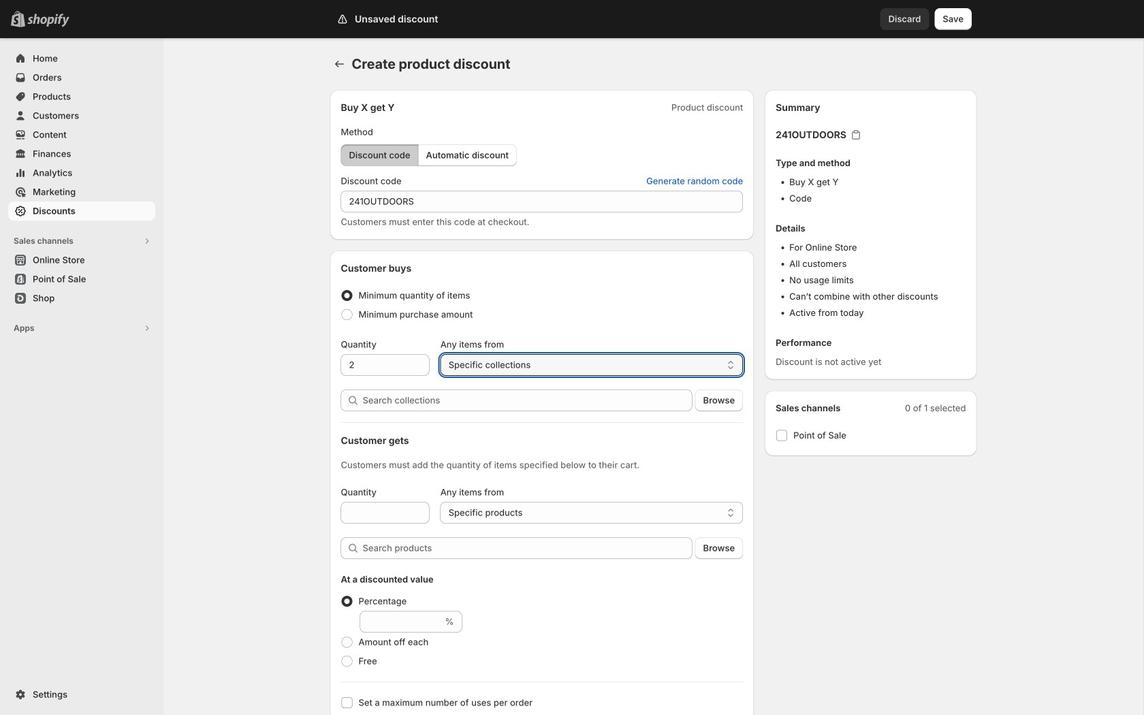Task type: vqa. For each thing, say whether or not it's contained in the screenshot.
"Search products" text box
yes



Task type: locate. For each thing, give the bounding box(es) containing it.
None text field
[[341, 354, 430, 376], [341, 502, 430, 524], [360, 611, 443, 633], [341, 354, 430, 376], [341, 502, 430, 524], [360, 611, 443, 633]]

None text field
[[341, 191, 744, 213]]

shopify image
[[27, 13, 70, 27]]

Search collections text field
[[363, 390, 693, 412]]



Task type: describe. For each thing, give the bounding box(es) containing it.
Search products text field
[[363, 538, 693, 560]]



